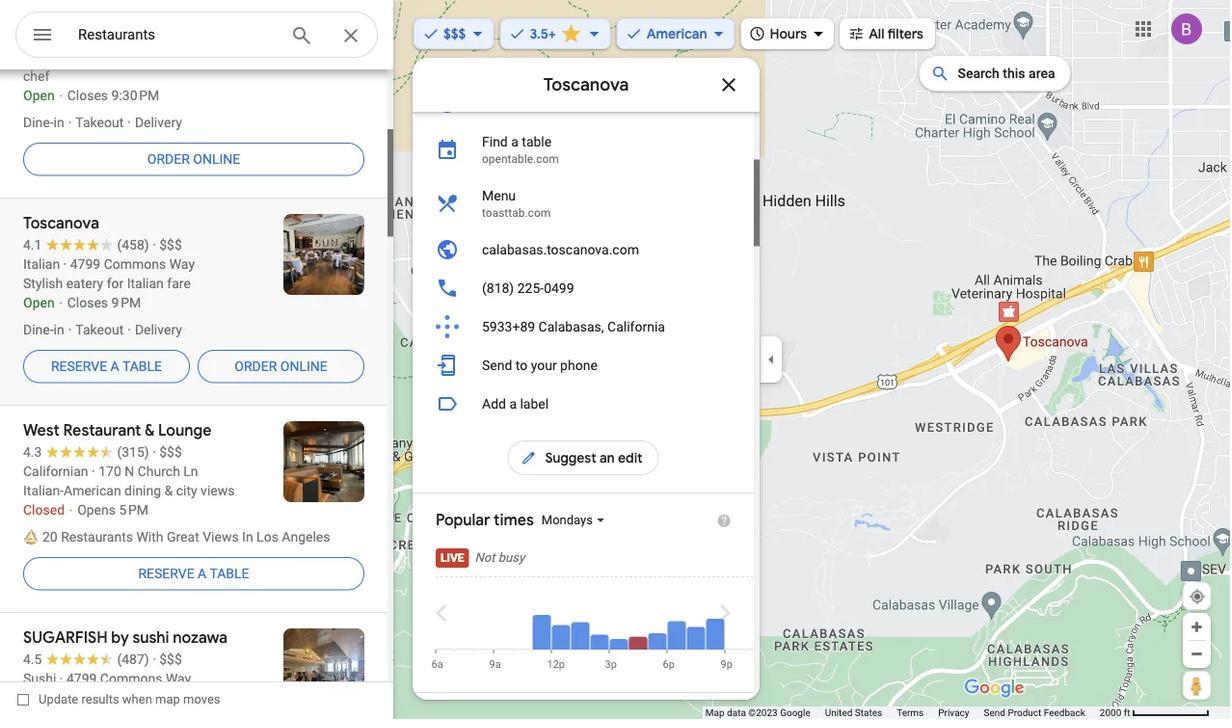 Task type: vqa. For each thing, say whether or not it's contained in the screenshot.
an
yes



Task type: describe. For each thing, give the bounding box(es) containing it.
your
[[531, 358, 557, 374]]

map data ©2023 google
[[706, 707, 811, 719]]

mondays option
[[542, 513, 597, 528]]

popular times
[[436, 511, 534, 531]]

edit
[[618, 450, 643, 467]]

california
[[608, 319, 665, 335]]

table inside the find a table opentable.com
[[522, 134, 552, 150]]

calabasas,
[[539, 319, 604, 335]]

3.5+
[[530, 25, 556, 42]]

terms button
[[897, 707, 924, 719]]

1 reserve a table link from the top
[[23, 343, 190, 390]]

reserve a table for 2nd reserve a table link from the top of the the results for restaurants feed
[[138, 566, 249, 582]]

2 44% busy at 8 pm. image from the top
[[706, 620, 725, 650]]

find a table opentable.com
[[482, 134, 559, 166]]

currently 18% busy, usually 17% busy. image
[[629, 582, 648, 650]]

update
[[39, 692, 78, 707]]

©2023
[[749, 707, 778, 719]]

0% busy at 9 pm. image
[[721, 582, 744, 671]]

when
[[122, 692, 152, 707]]

commons
[[560, 57, 622, 73]]

35% busy at 12 pm. image
[[547, 582, 570, 671]]

2 21% busy at 2 pm. image from the top
[[591, 635, 609, 650]]

0% busy at 8 am. image
[[475, 582, 493, 650]]

results
[[81, 692, 119, 707]]

popular times at toscanova region
[[413, 494, 793, 671]]

table for 1st reserve a table link from the top
[[122, 358, 162, 374]]

(818) 225-0499
[[482, 281, 574, 297]]

zoom in image
[[1190, 620, 1204, 635]]

add
[[482, 396, 506, 412]]

a inside button
[[510, 396, 517, 412]]

5933+89 calabasas, california
[[482, 319, 665, 335]]

(818) 225-0499 button
[[413, 270, 754, 308]]

9p
[[721, 659, 733, 671]]

1
[[516, 57, 524, 73]]

 button
[[15, 12, 69, 62]]

phone
[[560, 358, 598, 374]]

toscanova main content
[[413, 0, 793, 719]]

floor
[[482, 57, 513, 73]]

results for restaurants feed
[[0, 0, 393, 719]]

39% busy at 1 pm. image
[[571, 623, 590, 650]]

send for send product feedback
[[984, 707, 1006, 719]]

2000 ft button
[[1100, 707, 1210, 719]]

2 reserve a table link from the top
[[23, 551, 365, 597]]

(818)
[[482, 281, 514, 297]]

50% busy at 11 am. image
[[533, 582, 551, 650]]

united
[[825, 707, 853, 719]]

6a
[[432, 659, 443, 671]]

not
[[475, 551, 495, 566]]

12p
[[547, 659, 565, 671]]

0% busy at 10 pm. image
[[745, 582, 763, 650]]

toscanova
[[544, 74, 629, 96]]

3p
[[605, 659, 617, 671]]

1 23% busy at 5 pm. image from the top
[[649, 582, 667, 650]]

reserve a table for 1st reserve a table link from the top
[[51, 358, 162, 374]]

filters
[[888, 25, 924, 42]]

states
[[855, 707, 883, 719]]

2 23% busy at 5 pm. image from the top
[[649, 634, 667, 650]]

calabasas
[[640, 57, 703, 73]]

1 vertical spatial order online link
[[198, 343, 365, 390]]

send to your phone
[[482, 358, 598, 374]]

none field inside restaurants field
[[78, 23, 275, 46]]


[[31, 21, 54, 49]]

2000 ft
[[1100, 707, 1131, 719]]

225-
[[518, 281, 544, 297]]

popular
[[436, 511, 490, 531]]

show street view coverage image
[[1183, 671, 1211, 700]]

search this area button
[[919, 56, 1071, 91]]

suggest
[[545, 450, 597, 467]]

information for toscanova region
[[413, 0, 754, 408]]

mondays button
[[542, 513, 679, 529]]

50% busy at 11 am. image
[[533, 616, 551, 650]]

floor 1 · the commons at calabasas
[[482, 57, 703, 73]]

privacy button
[[939, 707, 970, 719]]

label
[[520, 396, 549, 412]]

order for the bottommost order online link
[[235, 358, 277, 374]]

calabasas.toscanova.com
[[482, 242, 639, 258]]

·
[[527, 57, 531, 73]]

update results when map moves
[[39, 692, 220, 707]]

moves
[[183, 692, 220, 707]]

order online for topmost order online link
[[147, 151, 240, 167]]

map
[[155, 692, 180, 707]]

feedback
[[1044, 707, 1086, 719]]

all
[[869, 25, 885, 42]]

find
[[482, 134, 508, 150]]

privacy
[[939, 707, 970, 719]]

product
[[1008, 707, 1042, 719]]



Task type: locate. For each thing, give the bounding box(es) containing it.
1 vertical spatial send
[[984, 707, 1006, 719]]

menu toasttab.com
[[482, 188, 551, 220]]

1 horizontal spatial table
[[210, 566, 249, 582]]

data
[[727, 707, 746, 719]]

0 horizontal spatial send
[[482, 358, 512, 374]]

0 vertical spatial table
[[522, 134, 552, 150]]

0 vertical spatial reserve a table
[[51, 358, 162, 374]]

9a
[[489, 659, 501, 671]]

 all filters
[[848, 23, 924, 44]]

send inside send product feedback button
[[984, 707, 1006, 719]]

1 horizontal spatial reserve
[[138, 566, 194, 582]]

order online link
[[23, 136, 365, 182], [198, 343, 365, 390]]

$$$ button
[[414, 13, 494, 55]]

0 horizontal spatial table
[[122, 358, 162, 374]]

1 vertical spatial online
[[280, 358, 328, 374]]

1 vertical spatial reserve
[[138, 566, 194, 582]]

2000
[[1100, 707, 1122, 719]]

order online
[[147, 151, 240, 167], [235, 358, 328, 374]]

send product feedback button
[[984, 707, 1086, 719]]

1 horizontal spatial online
[[280, 358, 328, 374]]

None field
[[78, 23, 275, 46]]

1 horizontal spatial order
[[235, 358, 277, 374]]

times
[[494, 511, 534, 531]]

map
[[706, 707, 725, 719]]

1 vertical spatial order online
[[235, 358, 328, 374]]

 hours
[[749, 23, 807, 44]]

a inside the find a table opentable.com
[[511, 134, 519, 150]]


[[749, 23, 766, 44]]

google
[[780, 707, 811, 719]]

1 vertical spatial order
[[235, 358, 277, 374]]

0 vertical spatial reserve a table link
[[23, 343, 190, 390]]

send for send to your phone
[[482, 358, 512, 374]]

23% busy at 5 pm. image right currently 18% busy, usually 17% busy. 'image'
[[649, 582, 667, 650]]

Update results when map moves checkbox
[[17, 688, 220, 712]]

23% busy at 5 pm. image right 18% image
[[649, 634, 667, 650]]

1 21% busy at 2 pm. image from the top
[[591, 582, 609, 650]]

1 vertical spatial reserve a table
[[138, 566, 249, 582]]

21% busy at 2 pm. image right 39% busy at 1 pm. image
[[591, 582, 609, 650]]

at
[[625, 57, 637, 73]]

search this area
[[958, 66, 1055, 81]]

table
[[522, 134, 552, 150], [122, 358, 162, 374], [210, 566, 249, 582]]

0 horizontal spatial order
[[147, 151, 190, 167]]

add a label button
[[413, 385, 754, 424]]

online for topmost order online link
[[193, 151, 240, 167]]

order for topmost order online link
[[147, 151, 190, 167]]

online for the bottommost order online link
[[280, 358, 328, 374]]

0% busy at 6 am. image
[[432, 582, 455, 671]]

18% image
[[629, 637, 648, 650]]

google account: bob builder  
(b0bth3builder2k23@gmail.com) image
[[1172, 14, 1203, 44]]

ft
[[1124, 707, 1131, 719]]

show your location image
[[1189, 588, 1206, 606]]

order online for the bottommost order online link
[[235, 358, 328, 374]]

41% busy at 6 pm. image
[[663, 582, 686, 671]]

0 vertical spatial order
[[147, 151, 190, 167]]

send to your phone button
[[413, 347, 754, 385]]

44% busy at 8 pm. image
[[706, 582, 725, 650], [706, 620, 725, 650]]

busy
[[498, 551, 525, 566]]

Restaurants field
[[15, 12, 378, 59]]

$$$
[[444, 25, 466, 42]]

0 vertical spatial order online
[[147, 151, 240, 167]]

menu
[[482, 188, 516, 204]]

google maps element
[[0, 0, 1230, 719]]

send product feedback
[[984, 707, 1086, 719]]

to
[[516, 358, 528, 374]]


[[848, 23, 865, 44]]

0% busy at 7 am. image
[[456, 582, 474, 650]]

footer containing map data ©2023 google
[[706, 707, 1100, 719]]

0% busy at 10 am. image
[[514, 582, 532, 650]]

an
[[600, 450, 615, 467]]

23% busy at 5 pm. image
[[649, 582, 667, 650], [649, 634, 667, 650]]

0 horizontal spatial reserve
[[51, 358, 107, 374]]

0499
[[544, 281, 574, 297]]

live
[[441, 552, 464, 566]]

0% busy at 9 am. image
[[489, 582, 513, 671]]

send left to
[[482, 358, 512, 374]]

opentable.com
[[482, 153, 559, 166]]

 search field
[[15, 12, 378, 62]]

1 44% busy at 8 pm. image from the top
[[706, 582, 725, 650]]

0 vertical spatial order online link
[[23, 136, 365, 182]]

united states button
[[825, 707, 883, 719]]

1 horizontal spatial send
[[984, 707, 1006, 719]]

44% busy at 8 pm. image right 32% busy at 7 pm. image
[[706, 582, 725, 650]]

floor 1 · the commons at calabasas button
[[413, 46, 754, 84]]

21% busy at 2 pm. image right 39% busy at 1 pm. icon
[[591, 635, 609, 650]]

calabasas.toscanova.com link
[[413, 231, 754, 270]]

0 horizontal spatial online
[[193, 151, 240, 167]]

table for 2nd reserve a table link from the top of the the results for restaurants feed
[[210, 566, 249, 582]]

footer
[[706, 707, 1100, 719]]

united states
[[825, 707, 883, 719]]

2 vertical spatial table
[[210, 566, 249, 582]]

american button
[[617, 13, 735, 55]]

add a label
[[482, 396, 549, 412]]

mondays
[[542, 513, 593, 528]]

32% busy at 7 pm. image
[[687, 628, 705, 650]]

the
[[534, 57, 556, 73]]

hours
[[770, 25, 807, 42]]

1 vertical spatial table
[[122, 358, 162, 374]]

footer inside google maps 'element'
[[706, 707, 1100, 719]]

5933+89 calabasas, california button
[[413, 308, 754, 347]]

american
[[647, 25, 707, 42]]

44% busy at 8 pm. image right 32% busy at 7 pm. icon
[[706, 620, 725, 650]]

this
[[1003, 66, 1026, 81]]

search
[[958, 66, 1000, 81]]

online
[[193, 151, 240, 167], [280, 358, 328, 374]]

send left product
[[984, 707, 1006, 719]]

3.5+ button
[[500, 13, 611, 55]]

collapse side panel image
[[761, 349, 782, 370]]

reserve a table
[[51, 358, 162, 374], [138, 566, 249, 582]]

zoom out image
[[1190, 647, 1204, 662]]

6p
[[663, 659, 675, 671]]

21% busy at 2 pm. image
[[591, 582, 609, 650], [591, 635, 609, 650]]

hours image
[[436, 92, 459, 115]]

 suggest an edit
[[520, 448, 643, 469]]

0 vertical spatial reserve
[[51, 358, 107, 374]]

send
[[482, 358, 512, 374], [984, 707, 1006, 719]]

32% busy at 7 pm. image
[[687, 582, 705, 650]]

toasttab.com
[[482, 207, 551, 220]]

area
[[1029, 66, 1055, 81]]

2 horizontal spatial table
[[522, 134, 552, 150]]

14% busy at 3 pm. image
[[605, 582, 628, 671]]

0 vertical spatial send
[[482, 358, 512, 374]]

send inside send to your phone button
[[482, 358, 512, 374]]

terms
[[897, 707, 924, 719]]

not busy
[[475, 551, 525, 566]]

5933+89
[[482, 319, 535, 335]]

39% busy at 1 pm. image
[[571, 582, 590, 650]]

0 vertical spatial online
[[193, 151, 240, 167]]

reserve a table link
[[23, 343, 190, 390], [23, 551, 365, 597]]

1 vertical spatial reserve a table link
[[23, 551, 365, 597]]



